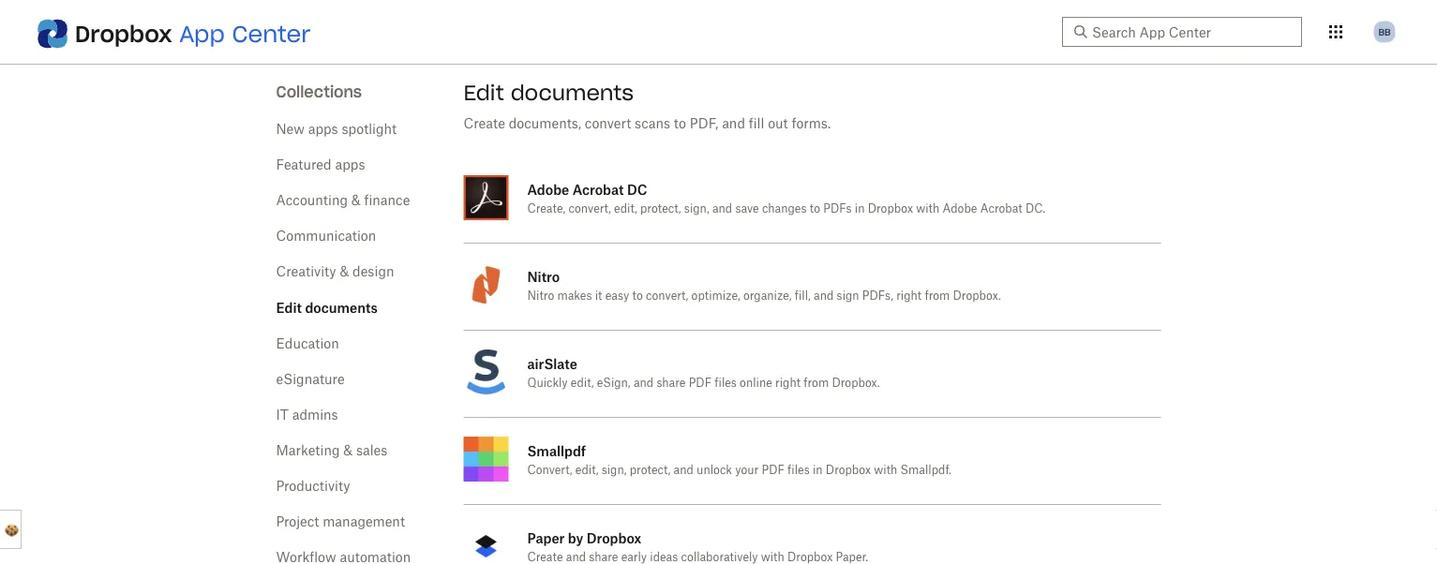 Task type: locate. For each thing, give the bounding box(es) containing it.
1 horizontal spatial files
[[788, 465, 810, 476]]

1 horizontal spatial sign,
[[685, 204, 710, 215]]

unlock
[[697, 465, 733, 476]]

& left finance
[[352, 194, 361, 207]]

in right pdfs
[[855, 204, 865, 215]]

1 vertical spatial in
[[813, 465, 823, 476]]

edit documents down creativity & design link in the left of the page
[[276, 300, 378, 316]]

1 vertical spatial dropbox.
[[832, 378, 880, 389]]

0 vertical spatial in
[[855, 204, 865, 215]]

0 vertical spatial convert,
[[569, 204, 611, 215]]

changes
[[763, 204, 807, 215]]

organize,
[[744, 291, 792, 302]]

0 vertical spatial to
[[674, 117, 687, 130]]

0 horizontal spatial edit
[[276, 300, 302, 316]]

and right fill,
[[814, 291, 834, 302]]

0 vertical spatial edit
[[464, 80, 504, 106]]

1 vertical spatial edit,
[[571, 378, 594, 389]]

& left design
[[340, 265, 349, 279]]

project management link
[[276, 516, 405, 529]]

0 horizontal spatial files
[[715, 378, 737, 389]]

education link
[[276, 338, 339, 351]]

with right pdfs
[[917, 204, 940, 215]]

pdfs
[[824, 204, 852, 215]]

with left smallpdf.
[[874, 465, 898, 476]]

2 horizontal spatial with
[[917, 204, 940, 215]]

sign,
[[685, 204, 710, 215], [602, 465, 627, 476]]

edit documents link
[[276, 300, 378, 316]]

center
[[232, 19, 311, 48]]

sign, inside smallpdf convert, edit, sign, protect, and unlock your pdf files in dropbox with smallpdf.
[[602, 465, 627, 476]]

0 vertical spatial share
[[657, 378, 686, 389]]

protect, inside adobe acrobat dc create, convert, edit, protect, sign, and save changes to pdfs in dropbox with adobe acrobat dc.
[[641, 204, 681, 215]]

files inside airslate quickly edit, esign, and share pdf files online right from dropbox.
[[715, 378, 737, 389]]

convert, left optimize,
[[646, 291, 689, 302]]

marketing
[[276, 445, 340, 458]]

& for sales
[[344, 445, 353, 458]]

share inside paper by dropbox create and share early ideas collaboratively with dropbox paper.
[[589, 552, 618, 564]]

files inside smallpdf convert, edit, sign, protect, and unlock your pdf files in dropbox with smallpdf.
[[788, 465, 810, 476]]

save
[[736, 204, 759, 215]]

0 vertical spatial right
[[897, 291, 922, 302]]

it
[[595, 291, 603, 302]]

2 vertical spatial &
[[344, 445, 353, 458]]

0 vertical spatial nitro
[[528, 269, 560, 285]]

0 horizontal spatial dropbox.
[[832, 378, 880, 389]]

& for finance
[[352, 194, 361, 207]]

0 vertical spatial with
[[917, 204, 940, 215]]

1 vertical spatial to
[[810, 204, 821, 215]]

forms.
[[792, 117, 831, 130]]

Search App Center text field
[[1093, 22, 1292, 42]]

dropbox.
[[953, 291, 1002, 302], [832, 378, 880, 389]]

1 vertical spatial convert,
[[646, 291, 689, 302]]

accounting & finance link
[[276, 194, 410, 207]]

1 vertical spatial apps
[[335, 159, 365, 172]]

new
[[276, 123, 305, 136]]

and left fill
[[722, 117, 746, 130]]

right
[[897, 291, 922, 302], [776, 378, 801, 389]]

1 horizontal spatial acrobat
[[981, 204, 1023, 215]]

and left unlock
[[674, 465, 694, 476]]

1 vertical spatial share
[[589, 552, 618, 564]]

apps up the accounting & finance link on the left top of page
[[335, 159, 365, 172]]

in right your
[[813, 465, 823, 476]]

dropbox
[[75, 19, 172, 48], [868, 204, 914, 215], [826, 465, 871, 476], [587, 530, 642, 546], [788, 552, 833, 564]]

& left "sales"
[[344, 445, 353, 458]]

dropbox left app
[[75, 19, 172, 48]]

to left pdfs
[[810, 204, 821, 215]]

1 horizontal spatial from
[[925, 291, 950, 302]]

in inside smallpdf convert, edit, sign, protect, and unlock your pdf files in dropbox with smallpdf.
[[813, 465, 823, 476]]

0 vertical spatial from
[[925, 291, 950, 302]]

with right collaboratively
[[761, 552, 785, 564]]

pdf
[[689, 378, 712, 389], [762, 465, 785, 476]]

dc.
[[1026, 204, 1046, 215]]

convert, inside nitro nitro makes it easy to convert, optimize, organize, fill, and sign pdfs, right from dropbox.
[[646, 291, 689, 302]]

marketing & sales link
[[276, 445, 388, 458]]

0 vertical spatial pdf
[[689, 378, 712, 389]]

files right your
[[788, 465, 810, 476]]

files left online
[[715, 378, 737, 389]]

1 vertical spatial with
[[874, 465, 898, 476]]

1 vertical spatial sign,
[[602, 465, 627, 476]]

acrobat
[[573, 181, 624, 197], [981, 204, 1023, 215]]

protect,
[[641, 204, 681, 215], [630, 465, 671, 476]]

pdf inside smallpdf convert, edit, sign, protect, and unlock your pdf files in dropbox with smallpdf.
[[762, 465, 785, 476]]

1 horizontal spatial pdf
[[762, 465, 785, 476]]

edit, inside airslate quickly edit, esign, and share pdf files online right from dropbox.
[[571, 378, 594, 389]]

to
[[674, 117, 687, 130], [810, 204, 821, 215], [633, 291, 643, 302]]

with inside adobe acrobat dc create, convert, edit, protect, sign, and save changes to pdfs in dropbox with adobe acrobat dc.
[[917, 204, 940, 215]]

1 vertical spatial pdf
[[762, 465, 785, 476]]

0 horizontal spatial convert,
[[569, 204, 611, 215]]

pdf left online
[[689, 378, 712, 389]]

0 horizontal spatial adobe
[[528, 181, 570, 197]]

nitro
[[528, 269, 560, 285], [528, 291, 555, 302]]

from right pdfs,
[[925, 291, 950, 302]]

1 horizontal spatial to
[[674, 117, 687, 130]]

dc
[[627, 181, 648, 197]]

adobe up create,
[[528, 181, 570, 197]]

1 vertical spatial edit documents
[[276, 300, 378, 316]]

and right esign, at bottom
[[634, 378, 654, 389]]

featured apps link
[[276, 159, 365, 172]]

esignature link
[[276, 373, 345, 386]]

edit, inside smallpdf convert, edit, sign, protect, and unlock your pdf files in dropbox with smallpdf.
[[576, 465, 599, 476]]

accounting & finance
[[276, 194, 410, 207]]

it admins
[[276, 409, 338, 422]]

from
[[925, 291, 950, 302], [804, 378, 829, 389]]

convert,
[[528, 465, 573, 476]]

easy
[[606, 291, 630, 302]]

with inside smallpdf convert, edit, sign, protect, and unlock your pdf files in dropbox with smallpdf.
[[874, 465, 898, 476]]

share for edit,
[[657, 378, 686, 389]]

in
[[855, 204, 865, 215], [813, 465, 823, 476]]

design
[[353, 265, 394, 279]]

convert, right create,
[[569, 204, 611, 215]]

spotlight
[[342, 123, 397, 136]]

1 vertical spatial adobe
[[943, 204, 978, 215]]

apps right new
[[308, 123, 338, 136]]

with
[[917, 204, 940, 215], [874, 465, 898, 476], [761, 552, 785, 564]]

0 vertical spatial apps
[[308, 123, 338, 136]]

dropbox right pdfs
[[868, 204, 914, 215]]

create down paper
[[528, 552, 563, 564]]

&
[[352, 194, 361, 207], [340, 265, 349, 279], [344, 445, 353, 458]]

0 horizontal spatial sign,
[[602, 465, 627, 476]]

adobe left dc.
[[943, 204, 978, 215]]

share right esign, at bottom
[[657, 378, 686, 389]]

documents
[[511, 80, 634, 106], [305, 300, 378, 316]]

edit,
[[614, 204, 638, 215], [571, 378, 594, 389], [576, 465, 599, 476]]

1 vertical spatial create
[[528, 552, 563, 564]]

documents up the documents,
[[511, 80, 634, 106]]

acrobat left dc
[[573, 181, 624, 197]]

edit, down dc
[[614, 204, 638, 215]]

0 horizontal spatial pdf
[[689, 378, 712, 389]]

apps
[[308, 123, 338, 136], [335, 159, 365, 172]]

and inside nitro nitro makes it easy to convert, optimize, organize, fill, and sign pdfs, right from dropbox.
[[814, 291, 834, 302]]

protect, down dc
[[641, 204, 681, 215]]

share
[[657, 378, 686, 389], [589, 552, 618, 564]]

pdfs,
[[863, 291, 894, 302]]

1 horizontal spatial share
[[657, 378, 686, 389]]

0 vertical spatial sign,
[[685, 204, 710, 215]]

protect, inside smallpdf convert, edit, sign, protect, and unlock your pdf files in dropbox with smallpdf.
[[630, 465, 671, 476]]

sign, inside adobe acrobat dc create, convert, edit, protect, sign, and save changes to pdfs in dropbox with adobe acrobat dc.
[[685, 204, 710, 215]]

0 vertical spatial protect,
[[641, 204, 681, 215]]

2 horizontal spatial to
[[810, 204, 821, 215]]

1 vertical spatial files
[[788, 465, 810, 476]]

0 vertical spatial &
[[352, 194, 361, 207]]

it admins link
[[276, 409, 338, 422]]

1 vertical spatial protect,
[[630, 465, 671, 476]]

0 horizontal spatial right
[[776, 378, 801, 389]]

adobe
[[528, 181, 570, 197], [943, 204, 978, 215]]

nitro up "makes"
[[528, 269, 560, 285]]

share inside airslate quickly edit, esign, and share pdf files online right from dropbox.
[[657, 378, 686, 389]]

right inside airslate quickly edit, esign, and share pdf files online right from dropbox.
[[776, 378, 801, 389]]

and inside adobe acrobat dc create, convert, edit, protect, sign, and save changes to pdfs in dropbox with adobe acrobat dc.
[[713, 204, 733, 215]]

share left the early
[[589, 552, 618, 564]]

1 horizontal spatial right
[[897, 291, 922, 302]]

edit
[[464, 80, 504, 106], [276, 300, 302, 316]]

1 vertical spatial right
[[776, 378, 801, 389]]

protect, left unlock
[[630, 465, 671, 476]]

to left pdf,
[[674, 117, 687, 130]]

adobe acrobat dc create, convert, edit, protect, sign, and save changes to pdfs in dropbox with adobe acrobat dc.
[[528, 181, 1046, 215]]

1 horizontal spatial edit documents
[[464, 80, 634, 106]]

smallpdf convert, edit, sign, protect, and unlock your pdf files in dropbox with smallpdf.
[[528, 443, 952, 476]]

create
[[464, 117, 505, 130], [528, 552, 563, 564]]

0 horizontal spatial in
[[813, 465, 823, 476]]

dropbox left paper.
[[788, 552, 833, 564]]

edit documents up the documents,
[[464, 80, 634, 106]]

from right online
[[804, 378, 829, 389]]

dropbox up the early
[[587, 530, 642, 546]]

dropbox inside smallpdf convert, edit, sign, protect, and unlock your pdf files in dropbox with smallpdf.
[[826, 465, 871, 476]]

0 vertical spatial edit,
[[614, 204, 638, 215]]

creativity & design
[[276, 265, 394, 279]]

0 vertical spatial adobe
[[528, 181, 570, 197]]

0 vertical spatial files
[[715, 378, 737, 389]]

dropbox left smallpdf.
[[826, 465, 871, 476]]

scans
[[635, 117, 671, 130]]

2 vertical spatial edit,
[[576, 465, 599, 476]]

and
[[722, 117, 746, 130], [713, 204, 733, 215], [814, 291, 834, 302], [634, 378, 654, 389], [674, 465, 694, 476], [566, 552, 586, 564]]

documents down creativity & design link in the left of the page
[[305, 300, 378, 316]]

1 horizontal spatial with
[[874, 465, 898, 476]]

edit, for smallpdf
[[576, 465, 599, 476]]

create left the documents,
[[464, 117, 505, 130]]

0 horizontal spatial acrobat
[[573, 181, 624, 197]]

and down by
[[566, 552, 586, 564]]

fill
[[749, 117, 765, 130]]

2 nitro from the top
[[528, 291, 555, 302]]

education
[[276, 338, 339, 351]]

sign, left save
[[685, 204, 710, 215]]

0 vertical spatial edit documents
[[464, 80, 634, 106]]

fill,
[[795, 291, 811, 302]]

convert,
[[569, 204, 611, 215], [646, 291, 689, 302]]

1 horizontal spatial adobe
[[943, 204, 978, 215]]

pdf right your
[[762, 465, 785, 476]]

finance
[[364, 194, 410, 207]]

acrobat left dc.
[[981, 204, 1023, 215]]

1 horizontal spatial convert,
[[646, 291, 689, 302]]

pdf,
[[690, 117, 719, 130]]

project management
[[276, 516, 405, 529]]

0 vertical spatial documents
[[511, 80, 634, 106]]

1 vertical spatial documents
[[305, 300, 378, 316]]

with inside paper by dropbox create and share early ideas collaboratively with dropbox paper.
[[761, 552, 785, 564]]

2 vertical spatial to
[[633, 291, 643, 302]]

1 horizontal spatial dropbox.
[[953, 291, 1002, 302]]

creativity & design link
[[276, 265, 394, 279]]

and left save
[[713, 204, 733, 215]]

0 horizontal spatial edit documents
[[276, 300, 378, 316]]

sign, right the convert,
[[602, 465, 627, 476]]

0 horizontal spatial from
[[804, 378, 829, 389]]

1 vertical spatial &
[[340, 265, 349, 279]]

edit, down smallpdf
[[576, 465, 599, 476]]

1 vertical spatial nitro
[[528, 291, 555, 302]]

right right online
[[776, 378, 801, 389]]

0 vertical spatial dropbox.
[[953, 291, 1002, 302]]

0 vertical spatial create
[[464, 117, 505, 130]]

1 horizontal spatial create
[[528, 552, 563, 564]]

bb button
[[1370, 17, 1400, 47]]

0 horizontal spatial share
[[589, 552, 618, 564]]

1 vertical spatial edit
[[276, 300, 302, 316]]

create documents, convert scans to pdf, and fill out forms.
[[464, 117, 831, 130]]

0 horizontal spatial with
[[761, 552, 785, 564]]

1 horizontal spatial in
[[855, 204, 865, 215]]

right right pdfs,
[[897, 291, 922, 302]]

1 vertical spatial from
[[804, 378, 829, 389]]

marketing & sales
[[276, 445, 388, 458]]

creativity
[[276, 265, 336, 279]]

0 horizontal spatial to
[[633, 291, 643, 302]]

to right easy
[[633, 291, 643, 302]]

nitro left "makes"
[[528, 291, 555, 302]]

2 vertical spatial with
[[761, 552, 785, 564]]

edit, left esign, at bottom
[[571, 378, 594, 389]]

0 horizontal spatial documents
[[305, 300, 378, 316]]



Task type: describe. For each thing, give the bounding box(es) containing it.
communication
[[276, 230, 376, 243]]

collaboratively
[[682, 552, 758, 564]]

accounting
[[276, 194, 348, 207]]

project
[[276, 516, 319, 529]]

productivity
[[276, 480, 350, 493]]

bb
[[1379, 26, 1392, 38]]

airslate
[[528, 356, 578, 372]]

convert, inside adobe acrobat dc create, convert, edit, protect, sign, and save changes to pdfs in dropbox with adobe acrobat dc.
[[569, 204, 611, 215]]

by
[[568, 530, 584, 546]]

smallpdf.
[[901, 465, 952, 476]]

from inside nitro nitro makes it easy to convert, optimize, organize, fill, and sign pdfs, right from dropbox.
[[925, 291, 950, 302]]

management
[[323, 516, 405, 529]]

airslate quickly edit, esign, and share pdf files online right from dropbox.
[[528, 356, 880, 389]]

dropbox app center
[[75, 19, 311, 48]]

online
[[740, 378, 773, 389]]

early
[[622, 552, 647, 564]]

& for design
[[340, 265, 349, 279]]

paper by dropbox create and share early ideas collaboratively with dropbox paper.
[[528, 530, 869, 564]]

nitro nitro makes it easy to convert, optimize, organize, fill, and sign pdfs, right from dropbox.
[[528, 269, 1002, 302]]

paper
[[528, 530, 565, 546]]

featured apps
[[276, 159, 365, 172]]

from inside airslate quickly edit, esign, and share pdf files online right from dropbox.
[[804, 378, 829, 389]]

communication link
[[276, 230, 376, 243]]

dropbox. inside airslate quickly edit, esign, and share pdf files online right from dropbox.
[[832, 378, 880, 389]]

productivity link
[[276, 480, 350, 493]]

and inside paper by dropbox create and share early ideas collaboratively with dropbox paper.
[[566, 552, 586, 564]]

apps for featured
[[335, 159, 365, 172]]

your
[[736, 465, 759, 476]]

to inside nitro nitro makes it easy to convert, optimize, organize, fill, and sign pdfs, right from dropbox.
[[633, 291, 643, 302]]

in inside adobe acrobat dc create, convert, edit, protect, sign, and save changes to pdfs in dropbox with adobe acrobat dc.
[[855, 204, 865, 215]]

dropbox. inside nitro nitro makes it easy to convert, optimize, organize, fill, and sign pdfs, right from dropbox.
[[953, 291, 1002, 302]]

out
[[768, 117, 789, 130]]

esignature
[[276, 373, 345, 386]]

apps for new
[[308, 123, 338, 136]]

1 nitro from the top
[[528, 269, 560, 285]]

sign
[[837, 291, 860, 302]]

right inside nitro nitro makes it easy to convert, optimize, organize, fill, and sign pdfs, right from dropbox.
[[897, 291, 922, 302]]

featured
[[276, 159, 332, 172]]

convert
[[585, 117, 632, 130]]

quickly
[[528, 378, 568, 389]]

new apps spotlight link
[[276, 123, 397, 136]]

it
[[276, 409, 289, 422]]

collections
[[276, 82, 362, 101]]

1 horizontal spatial documents
[[511, 80, 634, 106]]

and inside smallpdf convert, edit, sign, protect, and unlock your pdf files in dropbox with smallpdf.
[[674, 465, 694, 476]]

0 horizontal spatial create
[[464, 117, 505, 130]]

0 vertical spatial acrobat
[[573, 181, 624, 197]]

app
[[179, 19, 225, 48]]

1 horizontal spatial edit
[[464, 80, 504, 106]]

dropbox inside adobe acrobat dc create, convert, edit, protect, sign, and save changes to pdfs in dropbox with adobe acrobat dc.
[[868, 204, 914, 215]]

edit, for airslate
[[571, 378, 594, 389]]

share for dropbox
[[589, 552, 618, 564]]

esign,
[[597, 378, 631, 389]]

pdf inside airslate quickly edit, esign, and share pdf files online right from dropbox.
[[689, 378, 712, 389]]

to inside adobe acrobat dc create, convert, edit, protect, sign, and save changes to pdfs in dropbox with adobe acrobat dc.
[[810, 204, 821, 215]]

optimize,
[[692, 291, 741, 302]]

edit, inside adobe acrobat dc create, convert, edit, protect, sign, and save changes to pdfs in dropbox with adobe acrobat dc.
[[614, 204, 638, 215]]

1 vertical spatial acrobat
[[981, 204, 1023, 215]]

paper.
[[836, 552, 869, 564]]

and inside airslate quickly edit, esign, and share pdf files online right from dropbox.
[[634, 378, 654, 389]]

create,
[[528, 204, 566, 215]]

smallpdf
[[528, 443, 586, 459]]

sales
[[356, 445, 388, 458]]

makes
[[558, 291, 592, 302]]

ideas
[[650, 552, 678, 564]]

documents,
[[509, 117, 582, 130]]

create inside paper by dropbox create and share early ideas collaboratively with dropbox paper.
[[528, 552, 563, 564]]

new apps spotlight
[[276, 123, 397, 136]]

admins
[[292, 409, 338, 422]]



Task type: vqa. For each thing, say whether or not it's contained in the screenshot.
alert
no



